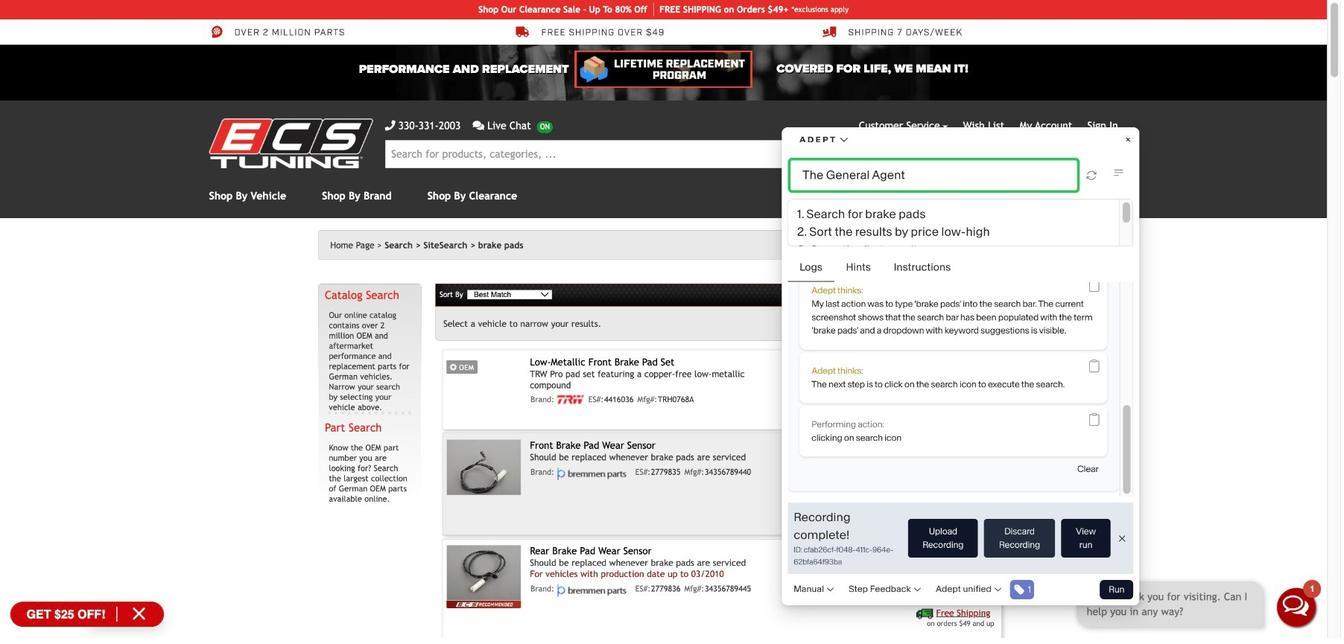 Task type: describe. For each thing, give the bounding box(es) containing it.
question sign image
[[827, 581, 838, 592]]

1 free shipping image from the top
[[917, 398, 934, 408]]

1 add to wish list image from the top
[[907, 483, 915, 491]]

lifetime replacement program banner image
[[575, 51, 752, 88]]

1 horizontal spatial question sign image
[[850, 392, 860, 402]]

ecs tuning image
[[209, 119, 373, 168]]

search image
[[1055, 147, 1068, 160]]

es#2779835 - 34356789440 - front brake pad wear sensor - should be replaced whenever brake pads are serviced - bremmen parts - bmw image
[[447, 440, 521, 496]]

es#2779836 - 34356789445 - rear brake pad wear sensor - should be replaced whenever brake pads are serviced - bremmen parts - bmw image
[[447, 546, 521, 602]]

Search text field
[[385, 140, 1040, 169]]

add to wish list image
[[907, 378, 915, 385]]

ecs tuning recommends this product. image
[[447, 602, 521, 609]]

2 add to wish list image from the top
[[907, 589, 915, 597]]

2 free shipping image from the top
[[917, 609, 934, 620]]

2 bremmen parts - corporate logo image from the top
[[557, 585, 632, 598]]

free shipping image
[[917, 504, 934, 514]]

trw - corporate logo image
[[557, 396, 585, 405]]



Task type: vqa. For each thing, say whether or not it's contained in the screenshot.
the 'Lifetime Replacement'
no



Task type: locate. For each thing, give the bounding box(es) containing it.
0 horizontal spatial question sign image
[[827, 475, 838, 486]]

add to wish list image
[[907, 483, 915, 491], [907, 589, 915, 597]]

question sign image
[[850, 392, 860, 402], [827, 475, 838, 486]]

free shipping image
[[917, 398, 934, 408], [917, 609, 934, 620]]

1 vertical spatial bremmen parts - corporate logo image
[[557, 585, 632, 598]]

bremmen parts - corporate logo image
[[557, 468, 632, 481], [557, 585, 632, 598]]

phone image
[[385, 121, 395, 131]]

comments image
[[473, 121, 484, 131]]

1 bremmen parts - corporate logo image from the top
[[557, 468, 632, 481]]

0 vertical spatial bremmen parts - corporate logo image
[[557, 468, 632, 481]]

1 vertical spatial add to wish list image
[[907, 589, 915, 597]]

0 vertical spatial free shipping image
[[917, 398, 934, 408]]

1 vertical spatial free shipping image
[[917, 609, 934, 620]]

None text field
[[814, 357, 832, 373], [814, 441, 832, 457], [814, 547, 832, 562], [814, 357, 832, 373], [814, 441, 832, 457], [814, 547, 832, 562]]

0 vertical spatial question sign image
[[850, 392, 860, 402]]

0 vertical spatial add to wish list image
[[907, 483, 915, 491]]

1 vertical spatial question sign image
[[827, 475, 838, 486]]



